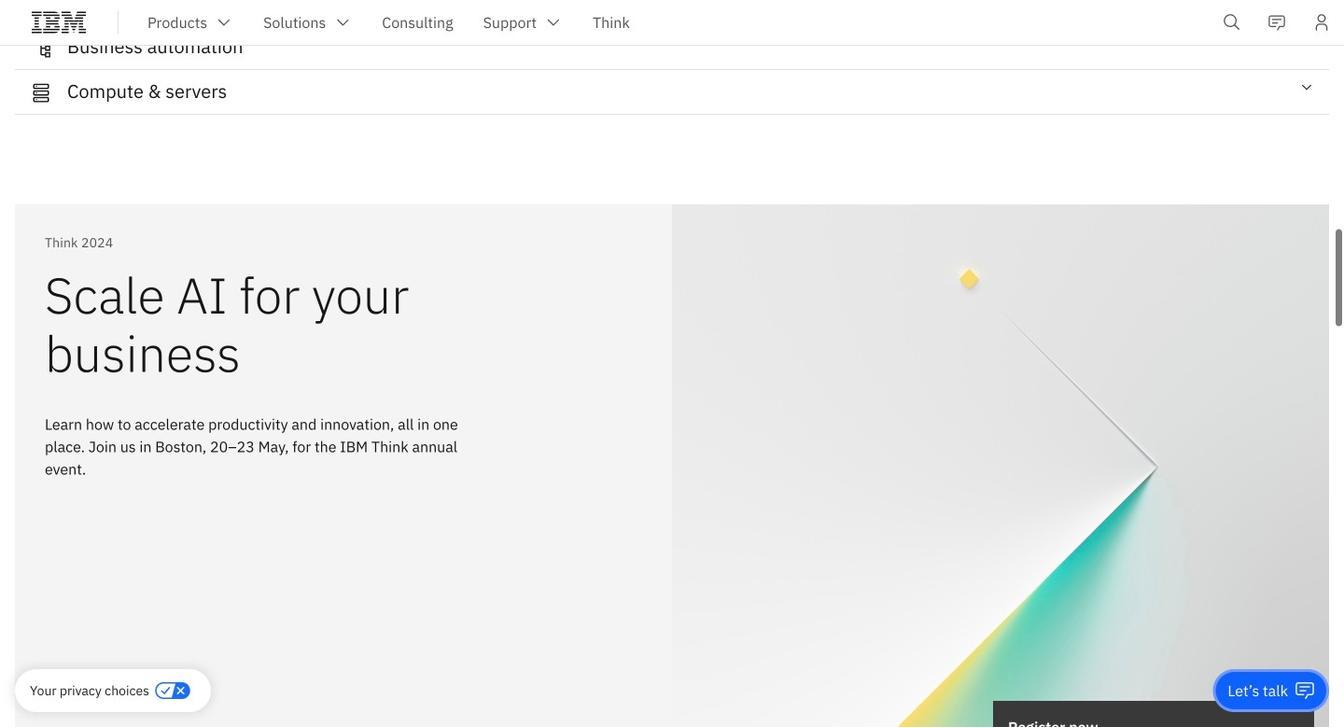 Task type: locate. For each thing, give the bounding box(es) containing it.
let's talk element
[[1228, 681, 1289, 701]]

your privacy choices element
[[30, 681, 149, 701]]



